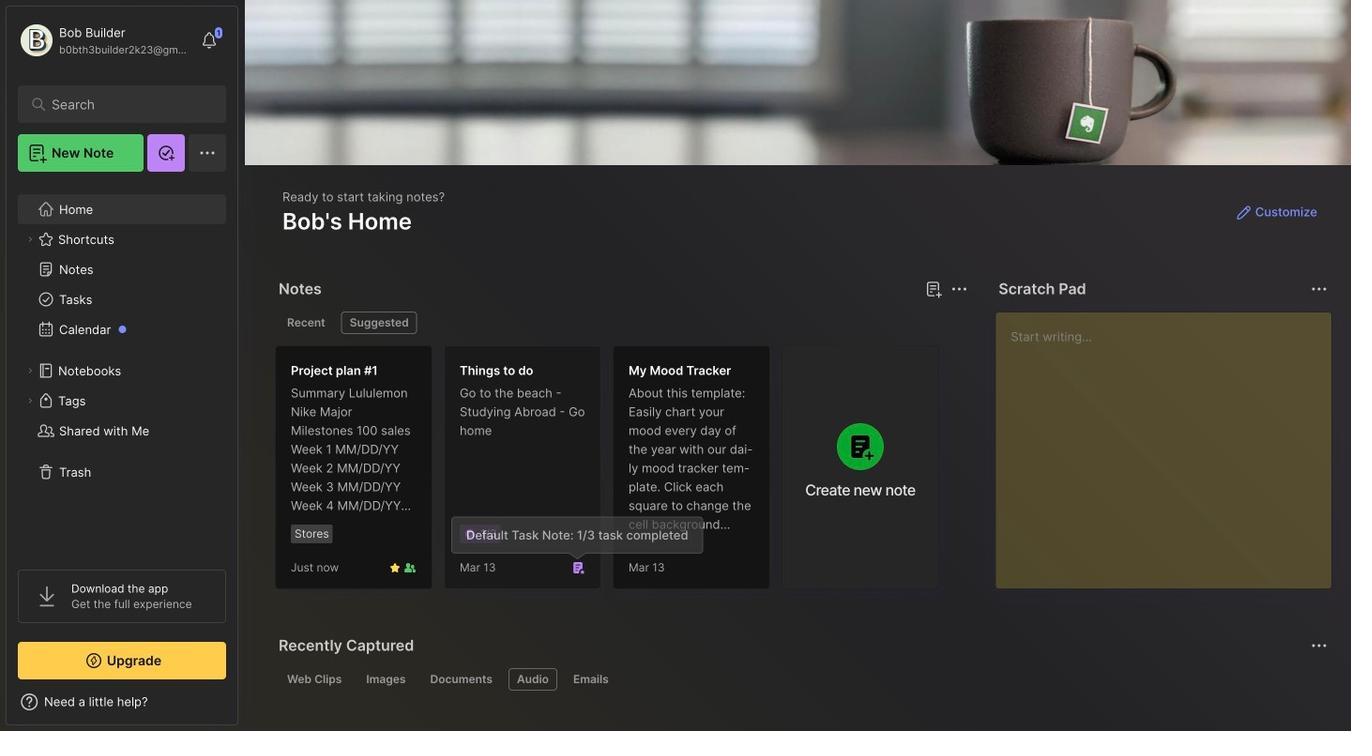 Task type: locate. For each thing, give the bounding box(es) containing it.
1 tab list from the top
[[279, 312, 965, 334]]

more actions image
[[948, 278, 971, 300]]

1 more actions field from the left
[[946, 276, 973, 302]]

tab list
[[279, 312, 965, 334], [279, 668, 1325, 691]]

none search field inside main element
[[52, 93, 201, 115]]

2 tab list from the top
[[279, 668, 1325, 691]]

0 horizontal spatial more actions field
[[946, 276, 973, 302]]

row group
[[275, 345, 951, 601]]

1 horizontal spatial more actions field
[[1306, 276, 1333, 302]]

1 vertical spatial tab list
[[279, 668, 1325, 691]]

More actions field
[[946, 276, 973, 302], [1306, 276, 1333, 302]]

more actions image
[[1308, 278, 1331, 300]]

WHAT'S NEW field
[[7, 687, 237, 717]]

tab
[[279, 312, 334, 334], [341, 312, 417, 334], [279, 668, 350, 691], [358, 668, 414, 691], [422, 668, 501, 691], [509, 668, 557, 691], [565, 668, 617, 691]]

tree
[[7, 183, 237, 553]]

click to collapse image
[[237, 696, 251, 719]]

None search field
[[52, 93, 201, 115]]

0 vertical spatial tab list
[[279, 312, 965, 334]]



Task type: vqa. For each thing, say whether or not it's contained in the screenshot.
5 within the Help And Learning Task Checklist field
no



Task type: describe. For each thing, give the bounding box(es) containing it.
2 more actions field from the left
[[1306, 276, 1333, 302]]

Start writing… text field
[[1011, 313, 1331, 573]]

tree inside main element
[[7, 183, 237, 553]]

expand notebooks image
[[24, 365, 36, 376]]

main element
[[0, 0, 244, 731]]

Search text field
[[52, 96, 201, 114]]

expand tags image
[[24, 395, 36, 406]]

Account field
[[18, 22, 191, 59]]



